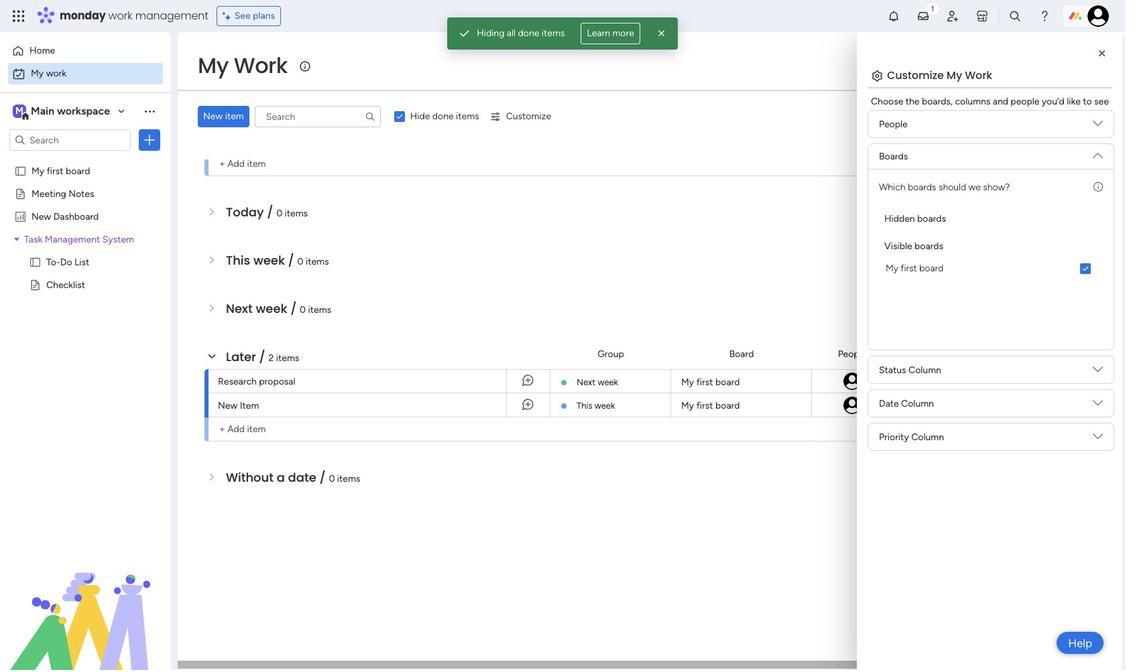 Task type: describe. For each thing, give the bounding box(es) containing it.
6
[[945, 135, 950, 145]]

not started
[[1008, 376, 1058, 387]]

lottie animation element
[[0, 535, 171, 671]]

1 horizontal spatial kendall parks image
[[1088, 5, 1109, 27]]

1 it from the top
[[1055, 134, 1061, 146]]

to-do list
[[46, 256, 89, 268]]

/ right date
[[320, 469, 326, 486]]

0 inside today / 0 items
[[276, 208, 282, 219]]

notifications image
[[887, 9, 901, 23]]

item down overdue
[[247, 158, 266, 170]]

work for monday
[[108, 8, 132, 23]]

boards
[[879, 151, 908, 162]]

0 inside next week / 0 items
[[300, 304, 306, 316]]

help button
[[1057, 632, 1104, 655]]

meeting
[[32, 188, 66, 199]]

show?
[[983, 182, 1010, 193]]

invite members image
[[946, 9, 960, 23]]

see plans
[[235, 10, 275, 21]]

/ down this week / 0 items
[[290, 300, 297, 317]]

and
[[993, 96, 1009, 107]]

items right all
[[542, 27, 565, 39]]

see
[[1095, 96, 1109, 107]]

plans
[[253, 10, 275, 21]]

1 image
[[927, 1, 939, 16]]

items inside today / 0 items
[[285, 208, 308, 219]]

customize for customize
[[506, 111, 551, 122]]

1 vertical spatial done
[[432, 111, 454, 122]]

boards for which
[[908, 182, 937, 193]]

which
[[879, 182, 906, 193]]

hiding
[[477, 27, 505, 39]]

checklist
[[46, 279, 85, 290]]

workspace options image
[[143, 104, 156, 118]]

visible
[[885, 241, 913, 252]]

items inside without a date / 0 items
[[337, 473, 360, 485]]

item
[[240, 400, 259, 412]]

customize for customize my work
[[887, 68, 944, 83]]

new for new item
[[203, 111, 223, 122]]

do
[[60, 256, 72, 268]]

later
[[226, 349, 256, 366]]

see plans button
[[216, 6, 281, 26]]

options image
[[143, 133, 156, 147]]

search everything image
[[1009, 9, 1022, 23]]

0 vertical spatial done
[[518, 27, 539, 39]]

search image
[[365, 111, 375, 122]]

1 + add item from the top
[[219, 158, 266, 170]]

next week / 0 items
[[226, 300, 331, 317]]

1 vertical spatial kendall parks image
[[842, 372, 862, 392]]

hide
[[410, 111, 430, 122]]

this week
[[577, 401, 615, 411]]

items inside later / 2 items
[[276, 353, 299, 364]]

without a date / 0 items
[[226, 469, 360, 486]]

select product image
[[12, 9, 25, 23]]

learn more button
[[581, 23, 640, 44]]

more
[[613, 27, 634, 39]]

mar for mar 30
[[926, 400, 940, 410]]

meeting notes
[[32, 188, 94, 199]]

boards for visible
[[915, 241, 944, 252]]

v2 info image
[[1094, 180, 1103, 194]]

23,
[[932, 377, 943, 387]]

hidden boards heading
[[885, 212, 946, 226]]

the
[[906, 96, 920, 107]]

my work
[[198, 50, 288, 80]]

date column
[[879, 398, 934, 409]]

new dashboard
[[32, 211, 99, 222]]

workspace image
[[13, 104, 26, 119]]

people left the choose
[[838, 107, 867, 118]]

overdue / 1 item
[[226, 107, 315, 124]]

items inside this week / 0 items
[[306, 256, 329, 268]]

item inside overdue / 1 item
[[297, 111, 315, 123]]

today / 0 items
[[226, 204, 308, 221]]

2 vertical spatial date
[[879, 398, 899, 409]]

dapulse dropdown down arrow image for people
[[1093, 119, 1103, 134]]

this week / 0 items
[[226, 252, 329, 269]]

mar for mar 23, 09:00 am
[[915, 377, 930, 387]]

v2 overdue deadline image
[[897, 134, 908, 147]]

next for next week
[[577, 378, 596, 388]]

1 my first board link from the top
[[679, 370, 803, 393]]

lottie animation image
[[0, 535, 171, 671]]

columns
[[955, 96, 991, 107]]

list
[[74, 256, 89, 268]]

learn
[[587, 27, 610, 39]]

new item button
[[198, 106, 249, 127]]

Filter dashboard by text search field
[[255, 106, 381, 127]]

1
[[290, 111, 294, 123]]

started
[[1027, 376, 1058, 387]]

monday
[[60, 8, 106, 23]]

group
[[598, 348, 624, 360]]

item inside the new item 'button'
[[225, 111, 244, 122]]

m
[[15, 105, 23, 117]]

mar 6
[[928, 135, 950, 145]]

0 inside without a date / 0 items
[[329, 473, 335, 485]]

help image
[[1038, 9, 1052, 23]]

public board image for my first board
[[14, 164, 27, 177]]

board
[[729, 348, 754, 360]]

my work link
[[8, 63, 163, 85]]

this for this week / 0 items
[[226, 252, 250, 269]]

list box containing hidden boards
[[879, 200, 1103, 284]]

without
[[226, 469, 274, 486]]

priority column
[[879, 432, 944, 443]]

/ left 2 at the left
[[259, 349, 265, 366]]

which boards should we show?
[[879, 182, 1010, 193]]

choose
[[871, 96, 904, 107]]

mar 30
[[926, 400, 953, 410]]

new item
[[203, 111, 244, 122]]

09:00
[[945, 377, 969, 387]]

we
[[969, 182, 981, 193]]

overdue
[[226, 107, 278, 124]]

proposal
[[259, 376, 295, 388]]

main workspace
[[31, 105, 110, 117]]

next week
[[577, 378, 618, 388]]

items right "hide"
[[456, 111, 479, 122]]

customize my work
[[887, 68, 993, 83]]

items inside next week / 0 items
[[308, 304, 331, 316]]

column for priority column
[[912, 432, 944, 443]]

to-
[[46, 256, 60, 268]]

Search in workspace field
[[28, 132, 112, 148]]

boards,
[[922, 96, 953, 107]]

management
[[45, 233, 100, 245]]

kendall parks image
[[842, 395, 862, 415]]

workspace
[[57, 105, 110, 117]]

work for my
[[46, 68, 66, 79]]

workspace selection element
[[13, 103, 112, 121]]

you'd
[[1042, 96, 1065, 107]]

my work option
[[8, 63, 163, 85]]

0 inside this week / 0 items
[[297, 256, 303, 268]]



Task type: vqa. For each thing, say whether or not it's contained in the screenshot.
the "show?"
yes



Task type: locate. For each thing, give the bounding box(es) containing it.
1 horizontal spatial done
[[518, 27, 539, 39]]

this down today
[[226, 252, 250, 269]]

30
[[943, 400, 953, 410]]

+
[[219, 158, 225, 170], [219, 424, 225, 435]]

items up this week / 0 items
[[285, 208, 308, 219]]

0 right today
[[276, 208, 282, 219]]

help
[[1068, 637, 1093, 650]]

0 vertical spatial my first board link
[[679, 370, 803, 393]]

1 vertical spatial this
[[577, 401, 593, 411]]

/ up next week / 0 items
[[288, 252, 294, 269]]

0 vertical spatial dapulse dropdown down arrow image
[[1093, 146, 1103, 161]]

0 vertical spatial prio
[[1112, 107, 1125, 118]]

kendall parks image
[[1088, 5, 1109, 27], [842, 372, 862, 392]]

work down home
[[46, 68, 66, 79]]

update feed image
[[917, 9, 930, 23]]

working on it down not started
[[1005, 399, 1061, 411]]

2 it from the top
[[1055, 399, 1061, 411]]

should
[[939, 182, 967, 193]]

on down "you'd"
[[1042, 134, 1053, 146]]

items right date
[[337, 473, 360, 485]]

next up later
[[226, 300, 253, 317]]

1 vertical spatial +
[[219, 424, 225, 435]]

items
[[542, 27, 565, 39], [456, 111, 479, 122], [285, 208, 308, 219], [306, 256, 329, 268], [308, 304, 331, 316], [276, 353, 299, 364], [337, 473, 360, 485]]

dapulse dropdown down arrow image
[[1093, 119, 1103, 134], [1093, 398, 1103, 413], [1093, 432, 1103, 447]]

work inside option
[[46, 68, 66, 79]]

1 vertical spatial boards
[[918, 213, 946, 225]]

working
[[1005, 134, 1040, 146], [1005, 399, 1040, 411]]

hiding all done items
[[477, 27, 565, 39]]

week for next week / 0 items
[[256, 300, 287, 317]]

2 vertical spatial status
[[879, 365, 906, 376]]

home
[[30, 45, 55, 56]]

dapulse dropdown down arrow image for boards
[[1093, 146, 1103, 161]]

public board image
[[14, 164, 27, 177], [14, 187, 27, 200]]

+ down the new item 'button'
[[219, 158, 225, 170]]

mar
[[928, 135, 943, 145], [915, 377, 930, 387], [926, 400, 940, 410]]

dapulse dropdown down arrow image
[[1093, 146, 1103, 161], [1093, 365, 1103, 380]]

1 vertical spatial work
[[46, 68, 66, 79]]

week for this week / 0 items
[[253, 252, 285, 269]]

public board image
[[29, 256, 42, 268], [29, 278, 42, 291]]

this
[[226, 252, 250, 269], [577, 401, 593, 411]]

1 prio from the top
[[1112, 107, 1125, 118]]

0 vertical spatial on
[[1042, 134, 1053, 146]]

0 horizontal spatial work
[[234, 50, 288, 80]]

management
[[135, 8, 208, 23]]

choose the boards, columns and people you'd like to see
[[871, 96, 1109, 107]]

today
[[226, 204, 264, 221]]

+ down new item
[[219, 424, 225, 435]]

date up 23,
[[930, 348, 950, 360]]

status right and
[[1020, 107, 1047, 118]]

priority
[[879, 432, 909, 443]]

alert
[[447, 17, 678, 50]]

None search field
[[255, 106, 381, 127]]

visible boards heading
[[885, 239, 944, 254]]

working on it down people
[[1005, 134, 1061, 146]]

/ right today
[[267, 204, 273, 221]]

2
[[269, 353, 274, 364]]

item right 1
[[297, 111, 315, 123]]

mar left 23,
[[915, 377, 930, 387]]

1 vertical spatial mar
[[915, 377, 930, 387]]

public board image left to- on the top left of page
[[29, 256, 42, 268]]

0 vertical spatial working on it
[[1005, 134, 1061, 146]]

working down not
[[1005, 399, 1040, 411]]

my inside option
[[31, 68, 44, 79]]

see
[[235, 10, 251, 21]]

customize
[[887, 68, 944, 83], [506, 111, 551, 122]]

1 working on it from the top
[[1005, 134, 1061, 146]]

notes
[[69, 188, 94, 199]]

task management system
[[24, 233, 134, 245]]

this for this week
[[577, 401, 593, 411]]

2 prio from the top
[[1112, 348, 1125, 360]]

1 vertical spatial my first board link
[[679, 394, 803, 417]]

1 vertical spatial date
[[930, 348, 950, 360]]

kendall parks image up kendall parks icon
[[842, 372, 862, 392]]

items down this week / 0 items
[[308, 304, 331, 316]]

not
[[1008, 376, 1024, 387]]

main content containing overdue /
[[178, 32, 1125, 671]]

status column
[[879, 365, 942, 376]]

public board image for meeting notes
[[14, 187, 27, 200]]

1 vertical spatial add
[[227, 424, 245, 435]]

item down item
[[247, 424, 266, 435]]

next for next week / 0 items
[[226, 300, 253, 317]]

0 vertical spatial public board image
[[14, 164, 27, 177]]

kendall parks image right help 'image'
[[1088, 5, 1109, 27]]

my first board link
[[679, 370, 803, 393], [679, 394, 803, 417]]

column right priority on the right of the page
[[912, 432, 944, 443]]

it down "you'd"
[[1055, 134, 1061, 146]]

boards right 'which'
[[908, 182, 937, 193]]

1 horizontal spatial work
[[108, 8, 132, 23]]

boards right hidden
[[918, 213, 946, 225]]

boards inside hidden boards heading
[[918, 213, 946, 225]]

boards
[[908, 182, 937, 193], [918, 213, 946, 225], [915, 241, 944, 252]]

1 add from the top
[[227, 158, 245, 170]]

my
[[198, 50, 229, 80], [31, 68, 44, 79], [947, 68, 962, 83], [32, 165, 44, 176], [886, 263, 899, 274], [681, 377, 694, 388], [681, 400, 694, 412]]

0 vertical spatial this
[[226, 252, 250, 269]]

main
[[31, 105, 54, 117]]

next up this week
[[577, 378, 596, 388]]

2 public board image from the top
[[14, 187, 27, 200]]

0 vertical spatial mar
[[928, 135, 943, 145]]

customize inside button
[[506, 111, 551, 122]]

1 vertical spatial column
[[901, 398, 934, 409]]

1 dapulse dropdown down arrow image from the top
[[1093, 119, 1103, 134]]

1 horizontal spatial next
[[577, 378, 596, 388]]

2 on from the top
[[1042, 399, 1053, 411]]

column down 23,
[[901, 398, 934, 409]]

mar 23, 09:00 am
[[915, 377, 985, 387]]

a
[[277, 469, 285, 486]]

week down next week
[[595, 401, 615, 411]]

1 vertical spatial working
[[1005, 399, 1040, 411]]

0 vertical spatial next
[[226, 300, 253, 317]]

3 dapulse dropdown down arrow image from the top
[[1093, 432, 1103, 447]]

2 dapulse dropdown down arrow image from the top
[[1093, 365, 1103, 380]]

public board image for checklist
[[29, 278, 42, 291]]

boards right 'visible'
[[915, 241, 944, 252]]

mar for mar 6
[[928, 135, 943, 145]]

on down started on the right bottom of the page
[[1042, 399, 1053, 411]]

2 vertical spatial column
[[912, 432, 944, 443]]

people
[[838, 107, 867, 118], [879, 118, 908, 130], [838, 348, 867, 360]]

1 vertical spatial status
[[1020, 348, 1047, 360]]

0 vertical spatial date
[[930, 107, 950, 118]]

0 horizontal spatial done
[[432, 111, 454, 122]]

new
[[203, 111, 223, 122], [32, 211, 51, 222], [218, 400, 238, 412]]

1 vertical spatial new
[[32, 211, 51, 222]]

dapulse dropdown down arrow image up 'v2 info' icon
[[1093, 146, 1103, 161]]

mar left 6
[[928, 135, 943, 145]]

1 public board image from the top
[[14, 164, 27, 177]]

0 vertical spatial public board image
[[29, 256, 42, 268]]

1 vertical spatial prio
[[1112, 348, 1125, 360]]

week down this week / 0 items
[[256, 300, 287, 317]]

1 horizontal spatial customize
[[887, 68, 944, 83]]

1 working from the top
[[1005, 134, 1040, 146]]

public dashboard image
[[14, 210, 27, 223]]

0 vertical spatial working
[[1005, 134, 1040, 146]]

0 vertical spatial +
[[219, 158, 225, 170]]

0 horizontal spatial list box
[[0, 157, 171, 477]]

done right "hide"
[[432, 111, 454, 122]]

column up 23,
[[909, 365, 942, 376]]

people up kendall parks icon
[[838, 348, 867, 360]]

to
[[1083, 96, 1092, 107]]

dapulse dropdown down arrow image for status column
[[1093, 365, 1103, 380]]

week down today / 0 items
[[253, 252, 285, 269]]

1 + from the top
[[219, 158, 225, 170]]

am
[[971, 377, 985, 387]]

0 horizontal spatial kendall parks image
[[842, 372, 862, 392]]

alert containing hiding all done items
[[447, 17, 678, 50]]

2 public board image from the top
[[29, 278, 42, 291]]

new item
[[218, 400, 259, 412]]

2 vertical spatial dapulse dropdown down arrow image
[[1093, 432, 1103, 447]]

on
[[1042, 134, 1053, 146], [1042, 399, 1053, 411]]

date up priority on the right of the page
[[879, 398, 899, 409]]

0 right date
[[329, 473, 335, 485]]

1 vertical spatial customize
[[506, 111, 551, 122]]

list box
[[0, 157, 171, 477], [879, 200, 1103, 284]]

+ add item down new item
[[219, 424, 266, 435]]

public board image left checklist
[[29, 278, 42, 291]]

option
[[0, 159, 171, 161]]

item
[[225, 111, 244, 122], [297, 111, 315, 123], [247, 158, 266, 170], [247, 424, 266, 435]]

new left overdue
[[203, 111, 223, 122]]

home option
[[8, 40, 163, 62]]

later / 2 items
[[226, 349, 299, 366]]

2 vertical spatial new
[[218, 400, 238, 412]]

2 add from the top
[[227, 424, 245, 435]]

1 vertical spatial working on it
[[1005, 399, 1061, 411]]

research
[[218, 376, 257, 388]]

work right monday
[[108, 8, 132, 23]]

hidden boards
[[885, 213, 946, 225]]

system
[[102, 233, 134, 245]]

like
[[1067, 96, 1081, 107]]

new for new item
[[218, 400, 238, 412]]

1 public board image from the top
[[29, 256, 42, 268]]

column for status column
[[909, 365, 942, 376]]

item down "my work"
[[225, 111, 244, 122]]

1 vertical spatial public board image
[[29, 278, 42, 291]]

task
[[24, 233, 42, 245]]

+ add item
[[219, 158, 266, 170], [219, 424, 266, 435]]

0 horizontal spatial customize
[[506, 111, 551, 122]]

column for date column
[[901, 398, 934, 409]]

work down plans
[[234, 50, 288, 80]]

work
[[108, 8, 132, 23], [46, 68, 66, 79]]

2 vertical spatial boards
[[915, 241, 944, 252]]

work up the columns
[[965, 68, 993, 83]]

home link
[[8, 40, 163, 62]]

1 horizontal spatial work
[[965, 68, 993, 83]]

1 horizontal spatial this
[[577, 401, 593, 411]]

/ left 1
[[281, 107, 287, 124]]

week up this week
[[598, 378, 618, 388]]

board
[[66, 165, 90, 176], [920, 263, 944, 274], [716, 377, 740, 388], [716, 400, 740, 412]]

0 vertical spatial work
[[108, 8, 132, 23]]

week
[[253, 252, 285, 269], [256, 300, 287, 317], [598, 378, 618, 388], [595, 401, 615, 411]]

my first board
[[32, 165, 90, 176], [886, 263, 944, 274], [681, 377, 740, 388], [681, 400, 740, 412]]

this down next week
[[577, 401, 593, 411]]

1 on from the top
[[1042, 134, 1053, 146]]

0 vertical spatial + add item
[[219, 158, 266, 170]]

monday marketplace image
[[976, 9, 989, 23]]

0 down this week / 0 items
[[300, 304, 306, 316]]

list box containing my first board
[[0, 157, 171, 477]]

0 vertical spatial add
[[227, 158, 245, 170]]

work
[[234, 50, 288, 80], [965, 68, 993, 83]]

0 vertical spatial boards
[[908, 182, 937, 193]]

1 vertical spatial dapulse dropdown down arrow image
[[1093, 365, 1103, 380]]

2 + add item from the top
[[219, 424, 266, 435]]

close image
[[655, 27, 669, 40]]

customize button
[[485, 106, 557, 127]]

week for next week
[[598, 378, 618, 388]]

week for this week
[[595, 401, 615, 411]]

/
[[281, 107, 287, 124], [267, 204, 273, 221], [288, 252, 294, 269], [290, 300, 297, 317], [259, 349, 265, 366], [320, 469, 326, 486]]

add down the new item 'button'
[[227, 158, 245, 170]]

1 vertical spatial public board image
[[14, 187, 27, 200]]

1 vertical spatial dapulse dropdown down arrow image
[[1093, 398, 1103, 413]]

items up next week / 0 items
[[306, 256, 329, 268]]

it
[[1055, 134, 1061, 146], [1055, 399, 1061, 411]]

items right 2 at the left
[[276, 353, 299, 364]]

0 vertical spatial kendall parks image
[[1088, 5, 1109, 27]]

0 up next week / 0 items
[[297, 256, 303, 268]]

0 vertical spatial column
[[909, 365, 942, 376]]

new right public dashboard icon
[[32, 211, 51, 222]]

date up mar 6
[[930, 107, 950, 118]]

learn more
[[587, 27, 634, 39]]

date
[[930, 107, 950, 118], [930, 348, 950, 360], [879, 398, 899, 409]]

working on it
[[1005, 134, 1061, 146], [1005, 399, 1061, 411]]

boards for hidden
[[918, 213, 946, 225]]

status up date column
[[879, 365, 906, 376]]

2 vertical spatial mar
[[926, 400, 940, 410]]

new left item
[[218, 400, 238, 412]]

1 vertical spatial + add item
[[219, 424, 266, 435]]

monday work management
[[60, 8, 208, 23]]

0 horizontal spatial work
[[46, 68, 66, 79]]

1 vertical spatial next
[[577, 378, 596, 388]]

status
[[1020, 107, 1047, 118], [1020, 348, 1047, 360], [879, 365, 906, 376]]

dapulse dropdown down arrow image right started on the right bottom of the page
[[1093, 365, 1103, 380]]

dapulse dropdown down arrow image for date column
[[1093, 398, 1103, 413]]

1 dapulse dropdown down arrow image from the top
[[1093, 146, 1103, 161]]

0 horizontal spatial this
[[226, 252, 250, 269]]

hide done items
[[410, 111, 479, 122]]

prio
[[1112, 107, 1125, 118], [1112, 348, 1125, 360]]

first
[[47, 165, 63, 176], [901, 263, 917, 274], [697, 377, 713, 388], [697, 400, 713, 412]]

2 working on it from the top
[[1005, 399, 1061, 411]]

dashboard
[[53, 211, 99, 222]]

new inside 'button'
[[203, 111, 223, 122]]

0 vertical spatial it
[[1055, 134, 1061, 146]]

hidden
[[885, 213, 915, 225]]

people up v2 overdue deadline image
[[879, 118, 908, 130]]

0 vertical spatial dapulse dropdown down arrow image
[[1093, 119, 1103, 134]]

2 my first board link from the top
[[679, 394, 803, 417]]

mar left the 30
[[926, 400, 940, 410]]

2 working from the top
[[1005, 399, 1040, 411]]

status up not started
[[1020, 348, 1047, 360]]

boards inside the visible boards heading
[[915, 241, 944, 252]]

1 horizontal spatial list box
[[879, 200, 1103, 284]]

new for new dashboard
[[32, 211, 51, 222]]

0 horizontal spatial next
[[226, 300, 253, 317]]

visible boards
[[885, 241, 944, 252]]

dapulse dropdown down arrow image for priority column
[[1093, 432, 1103, 447]]

main content
[[178, 32, 1125, 671]]

add down new item
[[227, 424, 245, 435]]

date
[[288, 469, 316, 486]]

working down people
[[1005, 134, 1040, 146]]

0 vertical spatial customize
[[887, 68, 944, 83]]

2 dapulse dropdown down arrow image from the top
[[1093, 398, 1103, 413]]

all
[[507, 27, 516, 39]]

caret down image
[[14, 234, 19, 244]]

1 vertical spatial it
[[1055, 399, 1061, 411]]

public board image for to-do list
[[29, 256, 42, 268]]

2 + from the top
[[219, 424, 225, 435]]

research proposal
[[218, 376, 295, 388]]

0
[[276, 208, 282, 219], [297, 256, 303, 268], [300, 304, 306, 316], [329, 473, 335, 485]]

done right all
[[518, 27, 539, 39]]

0 vertical spatial new
[[203, 111, 223, 122]]

people
[[1011, 96, 1040, 107]]

1 vertical spatial on
[[1042, 399, 1053, 411]]

0 vertical spatial status
[[1020, 107, 1047, 118]]

it down started on the right bottom of the page
[[1055, 399, 1061, 411]]

+ add item up today
[[219, 158, 266, 170]]



